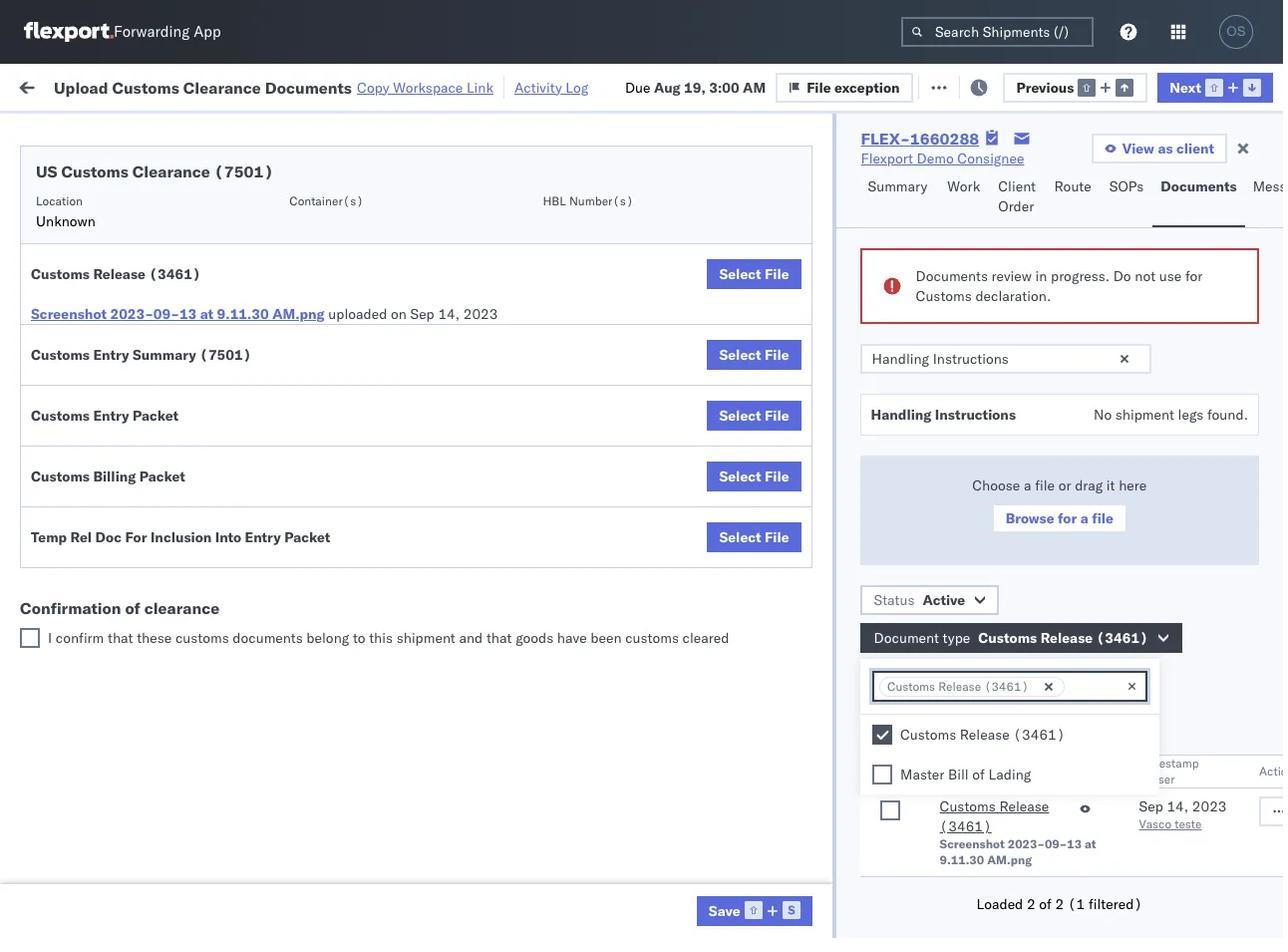 Task type: describe. For each thing, give the bounding box(es) containing it.
document type customs release (3461)
[[874, 629, 1148, 647]]

7 resize handle column header from the left
[[1194, 155, 1218, 938]]

5 2:59 from the top
[[321, 375, 351, 393]]

client
[[1176, 140, 1214, 158]]

route
[[1054, 177, 1091, 195]]

1 flex-2130387 from the top
[[1101, 682, 1204, 700]]

1 vertical spatial 14,
[[444, 507, 466, 525]]

2 account from the top
[[972, 726, 1024, 744]]

status for status : ready for work, blocked, in progress
[[109, 123, 144, 138]]

dec for 23,
[[413, 551, 440, 569]]

customs left billing on the left of page
[[31, 468, 90, 485]]

vandelay west
[[869, 770, 962, 788]]

next button
[[1158, 72, 1273, 102]]

lading
[[988, 765, 1031, 783]]

angeles, for third the schedule pickup from los angeles, ca link
[[214, 364, 269, 382]]

ca for confirm pickup from los angeles, ca link
[[46, 560, 65, 578]]

select for customs entry packet
[[719, 407, 761, 425]]

customs release (3461) inside list box
[[900, 725, 1065, 743]]

1 2:59 from the top
[[321, 200, 351, 218]]

1 horizontal spatial exception
[[970, 77, 1035, 95]]

schedule for third the schedule pickup from los angeles, ca link
[[46, 364, 105, 382]]

location unknown
[[36, 193, 96, 230]]

dec for 14,
[[414, 507, 441, 525]]

pickup for second the schedule pickup from los angeles, ca link
[[108, 277, 151, 295]]

batch
[[1171, 77, 1210, 95]]

by:
[[72, 122, 91, 140]]

2 resize handle column header from the left
[[506, 155, 530, 938]]

no shipment legs found.
[[1094, 406, 1248, 424]]

entry for packet
[[93, 407, 129, 425]]

previous button
[[1002, 72, 1148, 102]]

759 at risk
[[367, 77, 436, 95]]

browse
[[1006, 509, 1054, 527]]

release up 'screenshot 2023-09-13 at 9.11.30 am.png' "link"
[[93, 265, 146, 283]]

7 2:59 from the top
[[321, 639, 351, 656]]

9.11.30 for screenshot 2023-09-13 at 9.11.30 am.png
[[940, 852, 984, 867]]

(7501) for us customs clearance (7501)
[[214, 162, 273, 181]]

1 schedule pickup from los angeles, ca button from the top
[[46, 232, 283, 274]]

status : ready for work, blocked, in progress
[[109, 123, 362, 138]]

3 - from the top
[[1028, 814, 1037, 832]]

ca for first the schedule pickup from los angeles, ca link from the bottom of the page
[[46, 647, 65, 665]]

0 horizontal spatial file exception
[[807, 78, 900, 96]]

1 customs from the left
[[175, 629, 229, 647]]

0 horizontal spatial no
[[472, 123, 488, 138]]

1 flex-1889466 from the top
[[1101, 463, 1204, 481]]

select file for temp rel doc for inclusion into entry packet
[[719, 528, 789, 546]]

progress.
[[1051, 267, 1110, 285]]

schedule delivery appointment button for 2:59 am est, dec 14, 2022
[[46, 505, 245, 527]]

0 vertical spatial 2023
[[463, 305, 498, 323]]

1 that from the left
[[108, 629, 133, 647]]

of for loaded 2 of 2 (1 filtered)
[[1039, 895, 1052, 913]]

handling
[[871, 406, 931, 424]]

est, for 23,
[[380, 551, 410, 569]]

4 ocean fcl from the top
[[610, 507, 680, 525]]

document type / filename
[[940, 756, 1039, 787]]

batch action button
[[1140, 71, 1270, 101]]

9.11.30 for screenshot 2023-09-13 at 9.11.30 am.png uploaded on sep 14, 2023
[[217, 305, 269, 323]]

13 for screenshot 2023-09-13 at 9.11.30 am.png
[[1067, 836, 1082, 851]]

1 schedule pickup from los angeles, ca link from the top
[[46, 232, 283, 272]]

pm
[[355, 551, 377, 569]]

2 that from the left
[[486, 629, 512, 647]]

fcl for 1st the schedule pickup from los angeles, ca link
[[655, 244, 680, 262]]

mess button
[[1245, 168, 1283, 227]]

consignee down "active" on the bottom of page
[[961, 639, 1028, 656]]

2 nov from the top
[[416, 244, 441, 262]]

5 flex-1846748 from the top
[[1101, 419, 1204, 437]]

4 integration from the top
[[869, 858, 938, 876]]

4 nov from the top
[[416, 331, 441, 349]]

entry for summary
[[93, 346, 129, 364]]

5 schedule pickup from los angeles, ca link from the top
[[46, 627, 283, 666]]

rel
[[70, 528, 92, 546]]

select file button for customs entry summary (7501)
[[707, 340, 801, 370]]

work,
[[211, 123, 242, 138]]

file for customs billing packet
[[765, 468, 789, 485]]

master
[[900, 765, 944, 783]]

browse for a file button
[[992, 503, 1127, 533]]

/ inside timestamp / user
[[1139, 772, 1146, 787]]

clearance for upload customs clearance documents
[[154, 408, 218, 426]]

1 horizontal spatial flexport
[[861, 150, 913, 167]]

customs right type at bottom
[[978, 629, 1037, 647]]

file for customs entry summary (7501)
[[765, 346, 789, 364]]

consignee up client
[[957, 150, 1024, 167]]

5 integration from the top
[[869, 902, 938, 920]]

for inside documents review in progress. do not use for customs declaration.
[[1185, 267, 1203, 285]]

schedule for first the schedule pickup from los angeles, ca link from the bottom of the page
[[46, 628, 105, 646]]

1 lagerfeld from the top
[[1069, 682, 1129, 700]]

customs up customs entry packet
[[31, 346, 90, 364]]

4 schedule pickup from los angeles, ca button from the top
[[46, 451, 283, 493]]

schedule delivery appointment for 2:59 am edt, nov 5, 2022
[[46, 199, 245, 217]]

confirm delivery
[[46, 594, 152, 612]]

release up ∙ at the right bottom of page
[[938, 679, 981, 694]]

a inside button
[[1080, 509, 1088, 527]]

in
[[1035, 267, 1047, 285]]

2 2:59 from the top
[[321, 244, 351, 262]]

client order
[[998, 177, 1036, 215]]

3 ocean fcl from the top
[[610, 375, 680, 393]]

log
[[566, 78, 588, 96]]

snoozed
[[417, 123, 463, 138]]

schedule delivery appointment button for 2:59 am edt, nov 5, 2022
[[46, 198, 245, 220]]

teste
[[1175, 816, 1202, 831]]

flex-1660288 link
[[861, 129, 979, 149]]

delivery down "us customs clearance (7501)"
[[108, 199, 160, 217]]

message (0)
[[269, 77, 350, 95]]

release left flex-1893174
[[1040, 629, 1093, 647]]

1660288
[[910, 129, 979, 149]]

container numbers
[[1228, 155, 1282, 185]]

user
[[1150, 772, 1175, 787]]

4 5, from the top
[[445, 331, 458, 349]]

files
[[927, 716, 956, 734]]

2 1846748 from the top
[[1144, 288, 1204, 306]]

customs up "uploaded files ∙ 2"
[[887, 679, 935, 694]]

snoozed : no
[[417, 123, 488, 138]]

my work
[[20, 72, 109, 100]]

1 integration test account - karl lagerfeld from the top
[[869, 682, 1129, 700]]

release up document type / filename
[[960, 725, 1010, 743]]

select for customs release (3461)
[[719, 265, 761, 283]]

4 2:59 from the top
[[321, 331, 351, 349]]

4 integration test account - karl lagerfeld from the top
[[869, 858, 1129, 876]]

4 flex-1846748 from the top
[[1101, 375, 1204, 393]]

confirm
[[56, 629, 104, 647]]

bill
[[948, 765, 969, 783]]

5 account from the top
[[972, 902, 1024, 920]]

flex id
[[1069, 162, 1106, 177]]

3 2:59 am edt, nov 5, 2022 from the top
[[321, 288, 496, 306]]

2 2130387 from the top
[[1144, 726, 1204, 744]]

1889466 for 7:00 pm est, dec 23, 2022
[[1144, 551, 1204, 569]]

forwarding app link
[[24, 22, 221, 42]]

drag
[[1075, 477, 1103, 494]]

customs down filename
[[940, 798, 996, 815]]

do
[[1113, 267, 1131, 285]]

(1
[[1068, 895, 1085, 913]]

consignee inside button
[[869, 162, 927, 177]]

unknown
[[36, 212, 96, 230]]

select file for customs release (3461)
[[719, 265, 789, 283]]

flex-1889466 for 7:00 pm est, dec 23, 2022
[[1101, 551, 1204, 569]]

3 schedule pickup from los angeles, ca button from the top
[[46, 363, 283, 405]]

0 horizontal spatial sep
[[410, 305, 434, 323]]

fcl for confirm pickup from los angeles, ca link
[[655, 551, 680, 569]]

schedule pickup from los angeles, ca for third the schedule pickup from los angeles, ca link
[[46, 364, 269, 402]]

1846748 for third the schedule pickup from los angeles, ca link
[[1144, 375, 1204, 393]]

schedule delivery appointment link for 2:59 am est, dec 14, 2022
[[46, 505, 245, 525]]

1 ocean fcl from the top
[[610, 200, 680, 218]]

(7501) for customs entry summary (7501)
[[200, 346, 252, 364]]

5, for 1st the schedule pickup from los angeles, ca link
[[445, 244, 458, 262]]

1 - from the top
[[1028, 682, 1037, 700]]

3 1846748 from the top
[[1144, 331, 1204, 349]]

summary button
[[860, 168, 939, 227]]

lhuu78 for 2:59 am est, dec 14, 2022
[[1228, 506, 1283, 524]]

handling instructions
[[871, 406, 1016, 424]]

5 edt, from the top
[[381, 375, 412, 393]]

flex id button
[[1059, 159, 1198, 178]]

screenshot for screenshot 2023-09-13 at 9.11.30 am.png
[[940, 836, 1005, 851]]

work inside button
[[947, 177, 980, 195]]

save button
[[697, 896, 812, 926]]

1 horizontal spatial at
[[397, 77, 409, 95]]

customs inside upload customs clearance documents
[[95, 408, 151, 426]]

gvcu52
[[1228, 813, 1283, 831]]

clearance for us customs clearance (7501)
[[132, 162, 210, 181]]

download all button
[[860, 665, 974, 695]]

select for customs billing packet
[[719, 468, 761, 485]]

1 edt, from the top
[[381, 200, 412, 218]]

workspace
[[393, 78, 463, 96]]

confirmation of clearance
[[20, 598, 220, 618]]

1 2:59 am edt, nov 5, 2022 from the top
[[321, 200, 496, 218]]

save
[[709, 902, 740, 920]]

0 horizontal spatial demo
[[796, 639, 833, 656]]

1 vertical spatial flexport
[[740, 639, 792, 656]]

documents inside upload customs clearance documents
[[46, 428, 118, 446]]

numbers
[[1228, 170, 1278, 185]]

2 schedule pickup from los angeles, ca link from the top
[[46, 276, 283, 316]]

3 ceau752 from the top
[[1228, 331, 1283, 349]]

nyku974
[[1228, 857, 1283, 875]]

clearance
[[144, 598, 220, 618]]

0 vertical spatial flexport demo consignee
[[861, 150, 1024, 167]]

schedule pickup from los angeles, ca for second the schedule pickup from los angeles, ca link
[[46, 277, 269, 315]]

6 ocean fcl from the top
[[610, 639, 680, 656]]

2 ceau752 from the top
[[1228, 287, 1283, 305]]

customs release (3461) down the unknown
[[31, 265, 201, 283]]

select file for customs billing packet
[[719, 468, 789, 485]]

upload customs clearance documents copy workspace link
[[54, 77, 493, 97]]

loaded
[[977, 895, 1023, 913]]

customs left ∙ at the right bottom of page
[[900, 725, 956, 743]]

select file button for customs release (3461)
[[707, 259, 801, 289]]

3 edt, from the top
[[381, 288, 412, 306]]

documents down client
[[1161, 177, 1237, 195]]

09- for screenshot 2023-09-13 at 9.11.30 am.png
[[1045, 836, 1067, 851]]

ready
[[153, 123, 188, 138]]

1 vertical spatial 2023
[[465, 639, 500, 656]]

0 horizontal spatial shipment
[[396, 629, 455, 647]]

mess
[[1253, 177, 1283, 195]]

import
[[169, 77, 214, 95]]

5 2:59 am edt, nov 5, 2022 from the top
[[321, 375, 496, 393]]

pickup for confirm pickup from los angeles, ca link
[[100, 540, 143, 558]]

am.png for screenshot 2023-09-13 at 9.11.30 am.png uploaded on sep 14, 2023
[[272, 305, 325, 323]]

7:00 pm est, dec 23, 2022
[[321, 551, 503, 569]]

1 2130384 from the top
[[1144, 858, 1204, 876]]

angeles, for confirm pickup from los angeles, ca link
[[206, 540, 261, 558]]

this
[[369, 629, 393, 647]]

3 schedule pickup from los angeles, ca link from the top
[[46, 363, 283, 403]]

5 ocean fcl from the top
[[610, 551, 680, 569]]

2 - from the top
[[1028, 726, 1037, 744]]

4 schedule pickup from los angeles, ca link from the top
[[46, 451, 283, 491]]

customs up ready
[[112, 77, 179, 97]]

confirm pickup from los angeles, ca button
[[46, 539, 283, 581]]

confirmation
[[20, 598, 121, 618]]

7:00
[[321, 551, 351, 569]]

0 vertical spatial a
[[1024, 477, 1031, 494]]

appointment for 2:59 am est, dec 14, 2022
[[163, 506, 245, 524]]

delivery up for
[[108, 506, 160, 524]]

flexport. image
[[24, 22, 114, 42]]

use
[[1159, 267, 1182, 285]]

confirm for confirm delivery
[[46, 594, 97, 612]]

flex-1662119
[[1101, 770, 1204, 788]]

timestamp / user
[[1139, 756, 1199, 787]]

screenshot 2023-09-13 at 9.11.30 am.png uploaded on sep 14, 2023
[[31, 305, 498, 323]]

list box containing customs release (3461)
[[860, 715, 1159, 795]]

file for customs release (3461)
[[765, 265, 789, 283]]

status for status active
[[874, 591, 915, 609]]

to
[[353, 629, 365, 647]]

packet for customs entry packet
[[133, 407, 179, 425]]

5 nov from the top
[[416, 375, 441, 393]]

activity log
[[514, 78, 588, 96]]

4 edt, from the top
[[381, 331, 412, 349]]

5 resize handle column header from the left
[[835, 155, 859, 938]]

master bill of lading
[[900, 765, 1031, 783]]

2 2130384 from the top
[[1144, 902, 1204, 920]]

vandelay
[[869, 770, 927, 788]]

1 2130387 from the top
[[1144, 682, 1204, 700]]

0 horizontal spatial for
[[191, 123, 208, 138]]

1 flex-2130384 from the top
[[1101, 858, 1204, 876]]

0 horizontal spatial of
[[125, 598, 140, 618]]

review
[[991, 267, 1032, 285]]

4 resize handle column header from the left
[[706, 155, 730, 938]]

1 account from the top
[[972, 682, 1024, 700]]

1 vertical spatial no
[[1094, 406, 1112, 424]]

3 karl from the top
[[1040, 814, 1066, 832]]

next
[[1170, 78, 1201, 96]]

los inside "confirm pickup from los angeles, ca"
[[180, 540, 202, 558]]

1 karl from the top
[[1040, 682, 1066, 700]]

customs down by:
[[61, 162, 129, 181]]

0 vertical spatial on
[[489, 77, 505, 95]]

∙
[[960, 716, 969, 734]]

into
[[215, 528, 241, 546]]

6 resize handle column header from the left
[[1035, 155, 1059, 938]]

fcl for third the schedule pickup from los angeles, ca link
[[655, 375, 680, 393]]

os
[[1227, 24, 1246, 39]]

flexport demo consignee link
[[861, 149, 1024, 168]]

all
[[944, 671, 960, 689]]

blocked,
[[245, 123, 295, 138]]

summary inside "button"
[[868, 177, 927, 195]]

1 flex-1846748 from the top
[[1101, 244, 1204, 262]]

consignee up download
[[836, 639, 903, 656]]

pickup for third the schedule pickup from los angeles, ca link
[[108, 364, 151, 382]]

cleared
[[682, 629, 729, 647]]

3 flex-2130387 from the top
[[1101, 814, 1204, 832]]

2 flex-1846748 from the top
[[1101, 288, 1204, 306]]

delivery down 'screenshot 2023-09-13 at 9.11.30 am.png' "link"
[[108, 330, 160, 348]]

5 - from the top
[[1028, 902, 1037, 920]]



Task type: vqa. For each thing, say whether or not it's contained in the screenshot.
Oct within the 2 PARTIES hi Oct 23, 2023 at 12:54 pm
no



Task type: locate. For each thing, give the bounding box(es) containing it.
/ inside document type / filename
[[1032, 756, 1039, 771]]

summary down flex-1660288
[[868, 177, 927, 195]]

: for status
[[144, 123, 148, 138]]

summary
[[868, 177, 927, 195], [133, 346, 196, 364]]

document up filename
[[940, 756, 999, 771]]

pickup down confirmation of clearance
[[108, 628, 151, 646]]

at up customs entry summary (7501)
[[200, 305, 213, 323]]

3 flex-1846748 from the top
[[1101, 331, 1204, 349]]

1 vertical spatial am.png
[[987, 852, 1032, 867]]

entry up customs entry packet
[[93, 346, 129, 364]]

pickup for 1st the schedule pickup from los angeles, ca link
[[108, 233, 151, 251]]

1 horizontal spatial status
[[874, 591, 915, 609]]

2023- for screenshot 2023-09-13 at 9.11.30 am.png
[[1008, 836, 1045, 851]]

schedule delivery appointment down 'screenshot 2023-09-13 at 9.11.30 am.png' "link"
[[46, 330, 245, 348]]

fcl for first the schedule pickup from los angeles, ca link from the bottom of the page
[[655, 639, 680, 656]]

6 fcl from the top
[[655, 639, 680, 656]]

schedule for schedule delivery appointment link associated with 2:59 am edt, nov 5, 2022
[[46, 199, 105, 217]]

1 vertical spatial 1889466
[[1144, 507, 1204, 525]]

am.png
[[272, 305, 325, 323], [987, 852, 1032, 867]]

status
[[109, 123, 144, 138], [874, 591, 915, 609]]

0 vertical spatial 1889466
[[1144, 463, 1204, 481]]

2 ocean fcl from the top
[[610, 244, 680, 262]]

1 : from the left
[[144, 123, 148, 138]]

0 vertical spatial shipment
[[1115, 406, 1174, 424]]

2 vertical spatial clearance
[[154, 408, 218, 426]]

2023- for screenshot 2023-09-13 at 9.11.30 am.png uploaded on sep 14, 2023
[[110, 305, 153, 323]]

1 integration from the top
[[869, 682, 938, 700]]

no right snoozed
[[472, 123, 488, 138]]

13 up (1
[[1067, 836, 1082, 851]]

1 vertical spatial flexport demo consignee
[[740, 639, 903, 656]]

2023
[[463, 305, 498, 323], [465, 639, 500, 656], [1192, 798, 1227, 815]]

1 vertical spatial 2023-
[[1008, 836, 1045, 851]]

pickup down "us customs clearance (7501)"
[[108, 233, 151, 251]]

1 vertical spatial dec
[[413, 551, 440, 569]]

- up screenshot 2023-09-13 at 9.11.30 am.png
[[1028, 814, 1037, 832]]

file exception button
[[911, 71, 1048, 101], [911, 71, 1048, 101], [776, 72, 913, 102], [776, 72, 913, 102]]

select file button for customs billing packet
[[707, 462, 801, 491]]

2 for of
[[1055, 895, 1064, 913]]

on right 205
[[489, 77, 505, 95]]

1 vertical spatial est,
[[380, 551, 410, 569]]

2 confirm from the top
[[46, 594, 97, 612]]

status left ready
[[109, 123, 144, 138]]

previous
[[1016, 78, 1074, 96]]

4 ceau752 from the top
[[1228, 375, 1283, 393]]

2 schedule delivery appointment link from the top
[[46, 329, 245, 349]]

0 horizontal spatial exception
[[834, 78, 900, 96]]

customs inside documents review in progress. do not use for customs declaration.
[[916, 287, 972, 305]]

14, right 'uploaded'
[[438, 305, 460, 323]]

1 vertical spatial 2130387
[[1144, 726, 1204, 744]]

account up type
[[972, 726, 1024, 744]]

delivery up these
[[100, 594, 152, 612]]

0 vertical spatial document
[[874, 629, 939, 647]]

2 2:59 am edt, nov 5, 2022 from the top
[[321, 244, 496, 262]]

fcl for schedule delivery appointment link associated with 2:59 am edt, nov 5, 2022
[[655, 200, 680, 218]]

been
[[590, 629, 622, 647]]

confirm delivery link
[[46, 593, 152, 613]]

file for temp rel doc for inclusion into entry packet
[[765, 528, 789, 546]]

confirm inside "confirm pickup from los angeles, ca"
[[46, 540, 97, 558]]

shipment
[[1115, 406, 1174, 424], [396, 629, 455, 647]]

0 horizontal spatial on
[[391, 305, 407, 323]]

file
[[1035, 477, 1055, 494], [1092, 509, 1113, 527]]

2:59
[[321, 200, 351, 218], [321, 244, 351, 262], [321, 288, 351, 306], [321, 331, 351, 349], [321, 375, 351, 393], [321, 507, 351, 525], [321, 639, 351, 656]]

lagerfeld up filtered)
[[1069, 858, 1129, 876]]

id
[[1094, 162, 1106, 177]]

2 karl from the top
[[1040, 726, 1066, 744]]

0 vertical spatial packet
[[133, 407, 179, 425]]

2 schedule pickup from los angeles, ca button from the top
[[46, 276, 283, 318]]

2 vertical spatial flex-2130387
[[1101, 814, 1204, 832]]

file exception
[[942, 77, 1035, 95], [807, 78, 900, 96]]

ca for second the schedule pickup from los angeles, ca link
[[46, 297, 65, 315]]

2 5, from the top
[[445, 244, 458, 262]]

1 horizontal spatial file
[[1092, 509, 1113, 527]]

pickup inside "confirm pickup from los angeles, ca"
[[100, 540, 143, 558]]

1 nov from the top
[[416, 200, 441, 218]]

clearance for upload customs clearance documents copy workspace link
[[183, 77, 261, 97]]

1 vertical spatial file
[[1092, 509, 1113, 527]]

0 horizontal spatial at
[[200, 305, 213, 323]]

2 select file from the top
[[719, 346, 789, 364]]

file for customs entry packet
[[765, 407, 789, 425]]

5 integration test account - karl lagerfeld from the top
[[869, 902, 1129, 920]]

1 vertical spatial summary
[[133, 346, 196, 364]]

est, for 13,
[[381, 639, 411, 656]]

(0)
[[325, 77, 350, 95]]

0 horizontal spatial 2
[[972, 716, 981, 734]]

1 vertical spatial for
[[1185, 267, 1203, 285]]

sep
[[410, 305, 434, 323], [1139, 798, 1163, 815]]

0 vertical spatial 14,
[[438, 305, 460, 323]]

est, for 14,
[[381, 507, 411, 525]]

schedule for 2:59 am est, dec 14, 2022's schedule delivery appointment link
[[46, 506, 105, 524]]

2023 inside sep 14, 2023 vasco teste
[[1192, 798, 1227, 815]]

3 lhuu78 from the top
[[1228, 550, 1283, 568]]

3 resize handle column header from the left
[[576, 155, 600, 938]]

1 horizontal spatial 2
[[1027, 895, 1035, 913]]

13 inside screenshot 2023-09-13 at 9.11.30 am.png
[[1067, 836, 1082, 851]]

1 vertical spatial document
[[940, 756, 999, 771]]

confirm pickup from los angeles, ca link
[[46, 539, 283, 579]]

flex-2130387 up timestamp
[[1101, 726, 1204, 744]]

filtered by:
[[20, 122, 91, 140]]

0 vertical spatial file
[[1035, 477, 1055, 494]]

3 account from the top
[[972, 814, 1024, 832]]

0 horizontal spatial status
[[109, 123, 144, 138]]

5 select file from the top
[[719, 528, 789, 546]]

2130384 right filtered)
[[1144, 902, 1204, 920]]

2 customs from the left
[[625, 629, 679, 647]]

schedule pickup from los angeles, ca link up customs entry summary (7501)
[[46, 276, 283, 316]]

schedule for 2nd schedule delivery appointment link from the bottom
[[46, 330, 105, 348]]

select file button for customs entry packet
[[707, 401, 801, 431]]

est, up 7:00 pm est, dec 23, 2022
[[381, 507, 411, 525]]

0 vertical spatial 2023-
[[110, 305, 153, 323]]

browse for a file
[[1006, 509, 1113, 527]]

2 vertical spatial 14,
[[1167, 798, 1188, 815]]

14, up teste
[[1167, 798, 1188, 815]]

select file for customs entry summary (7501)
[[719, 346, 789, 364]]

account down screenshot 2023-09-13 at 9.11.30 am.png
[[972, 902, 1024, 920]]

1 appointment from the top
[[163, 199, 245, 217]]

packet
[[133, 407, 179, 425], [139, 468, 185, 485], [284, 528, 330, 546]]

0 horizontal spatial flexport
[[740, 639, 792, 656]]

billing
[[93, 468, 136, 485]]

5 1846748 from the top
[[1144, 419, 1204, 437]]

Search Shipments (/) text field
[[901, 17, 1094, 47]]

1 vertical spatial schedule delivery appointment
[[46, 330, 245, 348]]

1 vertical spatial entry
[[93, 407, 129, 425]]

pickup right rel
[[100, 540, 143, 558]]

0 vertical spatial flex-2130384
[[1101, 858, 1204, 876]]

2130387 down 1893174
[[1144, 682, 1204, 700]]

at for screenshot 2023-09-13 at 9.11.30 am.png uploaded on sep 14, 2023
[[200, 305, 213, 323]]

13 up customs entry summary (7501)
[[179, 305, 197, 323]]

select for customs entry summary (7501)
[[719, 346, 761, 364]]

1 horizontal spatial that
[[486, 629, 512, 647]]

for inside button
[[1058, 509, 1077, 527]]

documents down customs entry packet
[[46, 428, 118, 446]]

integration test account - karl lagerfeld up type
[[869, 726, 1129, 744]]

temp rel doc for inclusion into entry packet
[[31, 528, 330, 546]]

view as client
[[1122, 140, 1214, 158]]

schedule pickup from los angeles, ca button up 'screenshot 2023-09-13 at 9.11.30 am.png' "link"
[[46, 232, 283, 274]]

2 vertical spatial 2023
[[1192, 798, 1227, 815]]

schedule pickup from los angeles, ca for first the schedule pickup from los angeles, ca link from the bottom of the page
[[46, 628, 269, 665]]

1 resize handle column header from the left
[[285, 155, 309, 938]]

2 : from the left
[[463, 123, 467, 138]]

choose a file or drag it here
[[972, 477, 1147, 494]]

upload for upload customs clearance documents copy workspace link
[[54, 77, 108, 97]]

4 karl from the top
[[1040, 858, 1066, 876]]

angeles, for first the schedule pickup from los angeles, ca link from the bottom of the page
[[214, 628, 269, 646]]

4 schedule pickup from los angeles, ca from the top
[[46, 452, 269, 490]]

doc
[[95, 528, 122, 546]]

integration test account - karl lagerfeld
[[869, 682, 1129, 700], [869, 726, 1129, 744], [869, 814, 1129, 832], [869, 858, 1129, 876], [869, 902, 1129, 920]]

or
[[1058, 477, 1071, 494]]

flexport right 'cleared' at the right bottom of the page
[[740, 639, 792, 656]]

3 schedule pickup from los angeles, ca from the top
[[46, 364, 269, 402]]

0 vertical spatial 9.11.30
[[217, 305, 269, 323]]

import work button
[[161, 64, 261, 109]]

appointment for 2:59 am edt, nov 5, 2022
[[163, 199, 245, 217]]

entry up customs billing packet
[[93, 407, 129, 425]]

upload customs clearance documents link
[[46, 407, 283, 447]]

7 schedule from the top
[[46, 506, 105, 524]]

1 1889466 from the top
[[1144, 463, 1204, 481]]

5 karl from the top
[[1040, 902, 1066, 920]]

2 schedule delivery appointment from the top
[[46, 330, 245, 348]]

ca for third the schedule pickup from los angeles, ca link
[[46, 384, 65, 402]]

1 schedule delivery appointment link from the top
[[46, 198, 245, 218]]

schedule pickup from los angeles, ca for 1st the schedule pickup from los angeles, ca link
[[46, 233, 269, 271]]

2 integration test account - karl lagerfeld from the top
[[869, 726, 1129, 744]]

schedule pickup from los angeles, ca link up 'screenshot 2023-09-13 at 9.11.30 am.png' "link"
[[46, 232, 283, 272]]

instructions
[[935, 406, 1016, 424]]

0 horizontal spatial customs
[[175, 629, 229, 647]]

account right all
[[972, 682, 1024, 700]]

flex-1889466 for 2:59 am est, dec 14, 2022
[[1101, 507, 1204, 525]]

0 horizontal spatial 13
[[179, 305, 197, 323]]

schedule delivery appointment button down 'screenshot 2023-09-13 at 9.11.30 am.png' "link"
[[46, 329, 245, 351]]

appointment down 'screenshot 2023-09-13 at 9.11.30 am.png' "link"
[[163, 330, 245, 348]]

1 vertical spatial sep
[[1139, 798, 1163, 815]]

2 select file button from the top
[[707, 340, 801, 370]]

uploaded
[[860, 716, 924, 734]]

2 flex-2130384 from the top
[[1101, 902, 1204, 920]]

ca inside "confirm pickup from los angeles, ca"
[[46, 560, 65, 578]]

1 ceau752 from the top
[[1228, 243, 1283, 261]]

0 vertical spatial of
[[125, 598, 140, 618]]

0 vertical spatial at
[[397, 77, 409, 95]]

1 vertical spatial screenshot
[[940, 836, 1005, 851]]

3 schedule delivery appointment from the top
[[46, 506, 245, 524]]

document inside document type / filename
[[940, 756, 999, 771]]

lagerfeld left vasco
[[1069, 814, 1129, 832]]

customs release (3461) link
[[940, 797, 1071, 836]]

documents up in
[[265, 77, 352, 97]]

1 schedule delivery appointment from the top
[[46, 199, 245, 217]]

est, left jan
[[381, 639, 411, 656]]

sep inside sep 14, 2023 vasco teste
[[1139, 798, 1163, 815]]

customs release (3461) up ∙ at the right bottom of page
[[887, 679, 1029, 694]]

2023- inside screenshot 2023-09-13 at 9.11.30 am.png
[[1008, 836, 1045, 851]]

0 vertical spatial schedule delivery appointment
[[46, 199, 245, 217]]

at for screenshot 2023-09-13 at 9.11.30 am.png
[[1085, 836, 1096, 851]]

1 horizontal spatial sep
[[1139, 798, 1163, 815]]

consignee
[[957, 150, 1024, 167], [869, 162, 927, 177], [836, 639, 903, 656], [961, 639, 1028, 656]]

2 horizontal spatial at
[[1085, 836, 1096, 851]]

at inside screenshot 2023-09-13 at 9.11.30 am.png
[[1085, 836, 1096, 851]]

0 horizontal spatial 09-
[[153, 305, 179, 323]]

5 schedule pickup from los angeles, ca button from the top
[[46, 627, 283, 668]]

confirm
[[46, 540, 97, 558], [46, 594, 97, 612]]

work inside "button"
[[218, 77, 253, 95]]

23,
[[443, 551, 465, 569]]

customs up billing on the left of page
[[95, 408, 151, 426]]

document for document type / filename
[[940, 756, 999, 771]]

temp
[[31, 528, 67, 546]]

0 vertical spatial sep
[[410, 305, 434, 323]]

select file button for temp rel doc for inclusion into entry packet
[[707, 522, 801, 552]]

flex-1846748
[[1101, 244, 1204, 262], [1101, 288, 1204, 306], [1101, 331, 1204, 349], [1101, 375, 1204, 393], [1101, 419, 1204, 437]]

file exception down search shipments (/) 'text field'
[[942, 77, 1035, 95]]

for
[[125, 528, 147, 546]]

angeles, for fourth the schedule pickup from los angeles, ca link
[[214, 452, 269, 470]]

forwarding app
[[114, 22, 221, 41]]

pickup for first the schedule pickup from los angeles, ca link from the bottom of the page
[[108, 628, 151, 646]]

- down "document type customs release (3461)" at the right
[[1028, 682, 1037, 700]]

4 fcl from the top
[[655, 507, 680, 525]]

1 horizontal spatial on
[[489, 77, 505, 95]]

screenshot down filename
[[940, 836, 1005, 851]]

2130387 up timestamp
[[1144, 726, 1204, 744]]

0 vertical spatial (7501)
[[214, 162, 273, 181]]

8 resize handle column header from the left
[[1247, 155, 1271, 938]]

1 vertical spatial status
[[874, 591, 915, 609]]

None text field
[[1069, 678, 1088, 695]]

5, for schedule delivery appointment link associated with 2:59 am edt, nov 5, 2022
[[445, 200, 458, 218]]

flex-1893174
[[1101, 639, 1204, 656]]

: left ready
[[144, 123, 148, 138]]

2 vertical spatial entry
[[245, 528, 281, 546]]

205
[[459, 77, 485, 95]]

1 vertical spatial schedule delivery appointment button
[[46, 329, 245, 351]]

schedule delivery appointment for 2:59 am est, dec 14, 2022
[[46, 506, 245, 524]]

0 vertical spatial no
[[472, 123, 488, 138]]

0 vertical spatial work
[[218, 77, 253, 95]]

fcl
[[655, 200, 680, 218], [655, 244, 680, 262], [655, 375, 680, 393], [655, 507, 680, 525], [655, 551, 680, 569], [655, 639, 680, 656]]

2 vertical spatial appointment
[[163, 506, 245, 524]]

1 horizontal spatial 09-
[[1045, 836, 1067, 851]]

1 vertical spatial of
[[972, 765, 985, 783]]

1 horizontal spatial no
[[1094, 406, 1112, 424]]

0 horizontal spatial 9.11.30
[[217, 305, 269, 323]]

on right 'uploaded'
[[391, 305, 407, 323]]

2 ca from the top
[[46, 297, 65, 315]]

activity
[[514, 78, 562, 96]]

account
[[972, 682, 1024, 700], [972, 726, 1024, 744], [972, 814, 1024, 832], [972, 858, 1024, 876], [972, 902, 1024, 920]]

order
[[998, 197, 1034, 215]]

confirm up confirm
[[46, 594, 97, 612]]

document for document type customs release (3461)
[[874, 629, 939, 647]]

schedule for second the schedule pickup from los angeles, ca link
[[46, 277, 105, 295]]

integration test account - karl lagerfeld up screenshot 2023-09-13 at 9.11.30 am.png
[[869, 814, 1129, 832]]

5, for second the schedule pickup from los angeles, ca link
[[445, 288, 458, 306]]

3 appointment from the top
[[163, 506, 245, 524]]

active
[[923, 591, 965, 609]]

3 integration test account - karl lagerfeld from the top
[[869, 814, 1129, 832]]

file left or
[[1035, 477, 1055, 494]]

0 horizontal spatial work
[[218, 77, 253, 95]]

1 vertical spatial demo
[[796, 639, 833, 656]]

/ right type
[[1032, 756, 1039, 771]]

5 select from the top
[[719, 528, 761, 546]]

None checkbox
[[872, 725, 892, 745], [880, 762, 900, 782], [880, 801, 900, 820], [872, 725, 892, 745], [880, 762, 900, 782], [880, 801, 900, 820]]

screenshot for screenshot 2023-09-13 at 9.11.30 am.png uploaded on sep 14, 2023
[[31, 305, 107, 323]]

1 horizontal spatial of
[[972, 765, 985, 783]]

os button
[[1213, 9, 1259, 55]]

lhuu78 for 7:00 pm est, dec 23, 2022
[[1228, 550, 1283, 568]]

flex-
[[861, 129, 910, 149], [1101, 244, 1144, 262], [1101, 288, 1144, 306], [1101, 331, 1144, 349], [1101, 375, 1144, 393], [1101, 419, 1144, 437], [1101, 463, 1144, 481], [1101, 507, 1144, 525], [1101, 551, 1144, 569], [1101, 639, 1144, 656], [1101, 682, 1144, 700], [1101, 726, 1144, 744], [1101, 770, 1144, 788], [1101, 814, 1144, 832], [1101, 858, 1144, 876], [1101, 902, 1144, 920]]

2 for ∙
[[972, 716, 981, 734]]

09- for screenshot 2023-09-13 at 9.11.30 am.png uploaded on sep 14, 2023
[[153, 305, 179, 323]]

am.png inside screenshot 2023-09-13 at 9.11.30 am.png
[[987, 852, 1032, 867]]

list box
[[860, 715, 1159, 795]]

2 flex-2130387 from the top
[[1101, 726, 1204, 744]]

1 5, from the top
[[445, 200, 458, 218]]

2 horizontal spatial 2
[[1055, 895, 1064, 913]]

angeles, for second the schedule pickup from los angeles, ca link
[[214, 277, 269, 295]]

1 horizontal spatial :
[[463, 123, 467, 138]]

2 lhuu78 from the top
[[1228, 506, 1283, 524]]

3 nov from the top
[[416, 288, 441, 306]]

delivery inside button
[[100, 594, 152, 612]]

test
[[827, 200, 854, 218], [827, 244, 854, 262], [957, 244, 983, 262], [827, 288, 854, 306], [957, 288, 983, 306], [827, 331, 854, 349], [957, 331, 983, 349], [827, 375, 854, 393], [957, 375, 983, 393], [827, 419, 854, 437], [957, 419, 983, 437], [827, 463, 854, 481], [957, 463, 983, 481], [827, 507, 854, 525], [957, 507, 983, 525], [827, 551, 854, 569], [957, 551, 983, 569], [827, 595, 854, 613], [957, 595, 983, 613], [931, 639, 958, 656], [942, 682, 968, 700], [942, 726, 968, 744], [942, 814, 968, 832], [942, 858, 968, 876], [942, 902, 968, 920]]

flex-2130387 button
[[1069, 677, 1208, 705], [1069, 677, 1208, 705], [1069, 721, 1208, 749], [1069, 721, 1208, 749], [1069, 809, 1208, 837], [1069, 809, 1208, 837]]

schedule for 1st the schedule pickup from los angeles, ca link
[[46, 233, 105, 251]]

1889466
[[1144, 463, 1204, 481], [1144, 507, 1204, 525], [1144, 551, 1204, 569]]

1 horizontal spatial file exception
[[942, 77, 1035, 95]]

1 fcl from the top
[[655, 200, 680, 218]]

for right use
[[1185, 267, 1203, 285]]

2 right loaded
[[1027, 895, 1035, 913]]

4 account from the top
[[972, 858, 1024, 876]]

3 2130387 from the top
[[1144, 814, 1204, 832]]

0 horizontal spatial summary
[[133, 346, 196, 364]]

confirm inside button
[[46, 594, 97, 612]]

documents
[[233, 629, 303, 647]]

sep 14, 2023 vasco teste
[[1139, 798, 1227, 831]]

0 horizontal spatial screenshot
[[31, 305, 107, 323]]

-
[[1028, 682, 1037, 700], [1028, 726, 1037, 744], [1028, 814, 1037, 832], [1028, 858, 1037, 876], [1028, 902, 1037, 920]]

flex
[[1069, 162, 1091, 177]]

from inside "confirm pickup from los angeles, ca"
[[147, 540, 176, 558]]

status active
[[874, 591, 965, 609]]

pickup for fourth the schedule pickup from los angeles, ca link
[[108, 452, 151, 470]]

for down or
[[1058, 509, 1077, 527]]

hbl number(s)
[[543, 193, 633, 208]]

ca for 1st the schedule pickup from los angeles, ca link
[[46, 253, 65, 271]]

1 lhuu78 from the top
[[1228, 463, 1283, 481]]

0 vertical spatial flex-1889466
[[1101, 463, 1204, 481]]

flex-2130387 down flex-1893174
[[1101, 682, 1204, 700]]

1 horizontal spatial customs
[[625, 629, 679, 647]]

appointment up inclusion
[[163, 506, 245, 524]]

schedule
[[46, 199, 105, 217], [46, 233, 105, 251], [46, 277, 105, 295], [46, 330, 105, 348], [46, 364, 105, 382], [46, 452, 105, 470], [46, 506, 105, 524], [46, 628, 105, 646]]

1893174
[[1144, 639, 1204, 656]]

0 vertical spatial 2130387
[[1144, 682, 1204, 700]]

summary down 'screenshot 2023-09-13 at 9.11.30 am.png' "link"
[[133, 346, 196, 364]]

09- inside screenshot 2023-09-13 at 9.11.30 am.png
[[1045, 836, 1067, 851]]

schedule pickup from los angeles, ca for fourth the schedule pickup from los angeles, ca link
[[46, 452, 269, 490]]

select
[[719, 265, 761, 283], [719, 346, 761, 364], [719, 407, 761, 425], [719, 468, 761, 485], [719, 528, 761, 546]]

2 vertical spatial schedule delivery appointment link
[[46, 505, 245, 525]]

fcl for 2:59 am est, dec 14, 2022's schedule delivery appointment link
[[655, 507, 680, 525]]

2:59 am est, jan 13, 2023
[[321, 639, 500, 656]]

view
[[1122, 140, 1154, 158]]

app
[[194, 22, 221, 41]]

upload inside upload customs clearance documents
[[46, 408, 91, 426]]

file inside button
[[1092, 509, 1113, 527]]

5 ceau752 from the top
[[1228, 419, 1283, 437]]

2 vertical spatial schedule delivery appointment button
[[46, 505, 245, 527]]

2 edt, from the top
[[381, 244, 412, 262]]

schedule pickup from los angeles, ca link down upload customs clearance documents button
[[46, 451, 283, 491]]

nov
[[416, 200, 441, 218], [416, 244, 441, 262], [416, 288, 441, 306], [416, 331, 441, 349], [416, 375, 441, 393]]

(7501)
[[214, 162, 273, 181], [200, 346, 252, 364]]

schedule delivery appointment link down 'screenshot 2023-09-13 at 9.11.30 am.png' "link"
[[46, 329, 245, 349]]

link
[[467, 78, 493, 96]]

choose
[[972, 477, 1020, 494]]

5 schedule from the top
[[46, 364, 105, 382]]

4 lagerfeld from the top
[[1069, 858, 1129, 876]]

route button
[[1046, 168, 1101, 227]]

progress
[[312, 123, 362, 138]]

schedule delivery appointment link for 2:59 am edt, nov 5, 2022
[[46, 198, 245, 218]]

document down status active
[[874, 629, 939, 647]]

1889466 for 2:59 am est, dec 14, 2022
[[1144, 507, 1204, 525]]

1846748 for upload customs clearance documents link
[[1144, 419, 1204, 437]]

flexport down flex-1660288 link
[[861, 150, 913, 167]]

track
[[508, 77, 541, 95]]

resize handle column header
[[285, 155, 309, 938], [506, 155, 530, 938], [576, 155, 600, 938], [706, 155, 730, 938], [835, 155, 859, 938], [1035, 155, 1059, 938], [1194, 155, 1218, 938], [1247, 155, 1271, 938]]

no
[[472, 123, 488, 138], [1094, 406, 1112, 424]]

document
[[874, 629, 939, 647], [940, 756, 999, 771]]

2023- up loaded
[[1008, 836, 1045, 851]]

1 vertical spatial 2130384
[[1144, 902, 1204, 920]]

3 2:59 from the top
[[321, 288, 351, 306]]

2 horizontal spatial of
[[1039, 895, 1052, 913]]

schedule pickup from los angeles, ca link down the clearance
[[46, 627, 283, 666]]

screenshot up customs entry summary (7501)
[[31, 305, 107, 323]]

1 vertical spatial confirm
[[46, 594, 97, 612]]

that right and
[[486, 629, 512, 647]]

0 vertical spatial demo
[[917, 150, 954, 167]]

1 vertical spatial at
[[200, 305, 213, 323]]

documents inside documents review in progress. do not use for customs declaration.
[[916, 267, 988, 285]]

5 lagerfeld from the top
[[1069, 902, 1129, 920]]

1 vertical spatial a
[[1080, 509, 1088, 527]]

5 schedule pickup from los angeles, ca from the top
[[46, 628, 269, 665]]

5, for third the schedule pickup from los angeles, ca link
[[445, 375, 458, 393]]

14, inside sep 14, 2023 vasco teste
[[1167, 798, 1188, 815]]

am.png left 'uploaded'
[[272, 305, 325, 323]]

karl
[[1040, 682, 1066, 700], [1040, 726, 1066, 744], [1040, 814, 1066, 832], [1040, 858, 1066, 876], [1040, 902, 1066, 920]]

for left work,
[[191, 123, 208, 138]]

i
[[48, 629, 52, 647]]

of for master bill of lading
[[972, 765, 985, 783]]

lagerfeld down flex-1893174
[[1069, 682, 1129, 700]]

screenshot inside screenshot 2023-09-13 at 9.11.30 am.png
[[940, 836, 1005, 851]]

2 schedule pickup from los angeles, ca from the top
[[46, 277, 269, 315]]

2 vertical spatial packet
[[284, 528, 330, 546]]

6 2:59 from the top
[[321, 507, 351, 525]]

work right import
[[218, 77, 253, 95]]

schedule delivery appointment up for
[[46, 506, 245, 524]]

customs up customs billing packet
[[31, 407, 90, 425]]

schedule delivery appointment button up for
[[46, 505, 245, 527]]

am
[[743, 78, 766, 96], [355, 200, 378, 218], [355, 244, 378, 262], [355, 288, 378, 306], [355, 331, 378, 349], [355, 375, 378, 393], [355, 507, 378, 525], [355, 639, 378, 656]]

pickup
[[108, 233, 151, 251], [108, 277, 151, 295], [108, 364, 151, 382], [108, 452, 151, 470], [100, 540, 143, 558], [108, 628, 151, 646]]

karl down "document type customs release (3461)" at the right
[[1040, 682, 1066, 700]]

2 flex-1889466 from the top
[[1101, 507, 1204, 525]]

Handling Instructions text field
[[860, 344, 1151, 374]]

3 select file from the top
[[719, 407, 789, 425]]

4 - from the top
[[1028, 858, 1037, 876]]

1 vertical spatial (7501)
[[200, 346, 252, 364]]

flex-2130384
[[1101, 858, 1204, 876], [1101, 902, 1204, 920]]

0 horizontal spatial 2023-
[[110, 305, 153, 323]]

1 horizontal spatial am.png
[[987, 852, 1032, 867]]

release down lading
[[999, 798, 1049, 815]]

customs down the clearance
[[175, 629, 229, 647]]

angeles, for 1st the schedule pickup from los angeles, ca link
[[214, 233, 269, 251]]

packet for customs billing packet
[[139, 468, 185, 485]]

customs down the unknown
[[31, 265, 90, 283]]

angeles, inside "confirm pickup from los angeles, ca"
[[206, 540, 261, 558]]

None checkbox
[[20, 628, 40, 648], [872, 765, 892, 785], [20, 628, 40, 648], [872, 765, 892, 785]]

ocean
[[610, 200, 651, 218], [783, 200, 824, 218], [610, 244, 651, 262], [783, 244, 824, 262], [912, 244, 953, 262], [783, 288, 824, 306], [912, 288, 953, 306], [783, 331, 824, 349], [912, 331, 953, 349], [610, 375, 651, 393], [783, 375, 824, 393], [912, 375, 953, 393], [783, 419, 824, 437], [912, 419, 953, 437], [783, 463, 824, 481], [912, 463, 953, 481], [610, 507, 651, 525], [783, 507, 824, 525], [912, 507, 953, 525], [610, 551, 651, 569], [783, 551, 824, 569], [912, 551, 953, 569], [783, 595, 824, 613], [912, 595, 953, 613], [610, 639, 651, 656]]

2 vertical spatial schedule delivery appointment
[[46, 506, 245, 524]]

timestamp
[[1139, 756, 1199, 771]]

of up these
[[125, 598, 140, 618]]

upload up by:
[[54, 77, 108, 97]]

ca for fourth the schedule pickup from los angeles, ca link
[[46, 472, 65, 490]]

customs left declaration.
[[916, 287, 972, 305]]

uploaded files ∙ 2
[[860, 716, 981, 734]]

0 vertical spatial flexport
[[861, 150, 913, 167]]

13 for screenshot 2023-09-13 at 9.11.30 am.png uploaded on sep 14, 2023
[[179, 305, 197, 323]]

1 vertical spatial 13
[[1067, 836, 1082, 851]]

location
[[36, 193, 83, 208]]

3 lagerfeld from the top
[[1069, 814, 1129, 832]]

import work
[[169, 77, 253, 95]]

0 vertical spatial 2130384
[[1144, 858, 1204, 876]]

3:00
[[709, 78, 739, 96]]

customs release (3461) up document type / filename
[[900, 725, 1065, 743]]

integration test account - karl lagerfeld up loaded
[[869, 858, 1129, 876]]

0 horizontal spatial that
[[108, 629, 133, 647]]

0 vertical spatial lhuu78
[[1228, 463, 1283, 481]]

flex-1893174 button
[[1069, 634, 1208, 661], [1069, 634, 1208, 661]]

1 vertical spatial shipment
[[396, 629, 455, 647]]

select for temp rel doc for inclusion into entry packet
[[719, 528, 761, 546]]

documents
[[265, 77, 352, 97], [1161, 177, 1237, 195], [916, 267, 988, 285], [46, 428, 118, 446]]

1 horizontal spatial 13
[[1067, 836, 1082, 851]]

1 schedule pickup from los angeles, ca from the top
[[46, 233, 269, 271]]

confirm delivery button
[[46, 593, 152, 615]]

clearance down ready
[[132, 162, 210, 181]]

schedule pickup from los angeles, ca up customs entry summary (7501)
[[46, 277, 269, 315]]

my
[[20, 72, 52, 100]]

- up type
[[1028, 726, 1037, 744]]

schedule delivery appointment button down "us customs clearance (7501)"
[[46, 198, 245, 220]]

customs release (3461) up screenshot 2023-09-13 at 9.11.30 am.png
[[940, 798, 1049, 835]]

1 horizontal spatial 9.11.30
[[940, 852, 984, 867]]

5 select file button from the top
[[707, 522, 801, 552]]

1 ca from the top
[[46, 253, 65, 271]]

1 1846748 from the top
[[1144, 244, 1204, 262]]

: for snoozed
[[463, 123, 467, 138]]

0 vertical spatial schedule delivery appointment link
[[46, 198, 245, 218]]

schedule for fourth the schedule pickup from los angeles, ca link
[[46, 452, 105, 470]]

3 integration from the top
[[869, 814, 938, 832]]

demo inside flexport demo consignee link
[[917, 150, 954, 167]]

exception
[[970, 77, 1035, 95], [834, 78, 900, 96]]

select file for customs entry packet
[[719, 407, 789, 425]]

3 schedule delivery appointment button from the top
[[46, 505, 245, 527]]

1846748 for 1st the schedule pickup from los angeles, ca link
[[1144, 244, 1204, 262]]

3 flex-1889466 from the top
[[1101, 551, 1204, 569]]

flex-2130384 right (1
[[1101, 902, 1204, 920]]

consignee down flex-1660288
[[869, 162, 927, 177]]

Search Work text field
[[612, 71, 829, 101]]

due aug 19, 3:00 am
[[625, 78, 766, 96]]

- right loaded
[[1028, 902, 1037, 920]]

clearance up work,
[[183, 77, 261, 97]]

dec left 23,
[[413, 551, 440, 569]]

9.11.30 inside screenshot 2023-09-13 at 9.11.30 am.png
[[940, 852, 984, 867]]

clearance inside upload customs clearance documents
[[154, 408, 218, 426]]

sops
[[1109, 177, 1144, 195]]

packet up the 7:00
[[284, 528, 330, 546]]

confirm up confirmation in the left bottom of the page
[[46, 540, 97, 558]]

customs entry summary (7501)
[[31, 346, 252, 364]]

upload for upload customs clearance documents
[[46, 408, 91, 426]]

confirm for confirm pickup from los angeles, ca
[[46, 540, 97, 558]]



